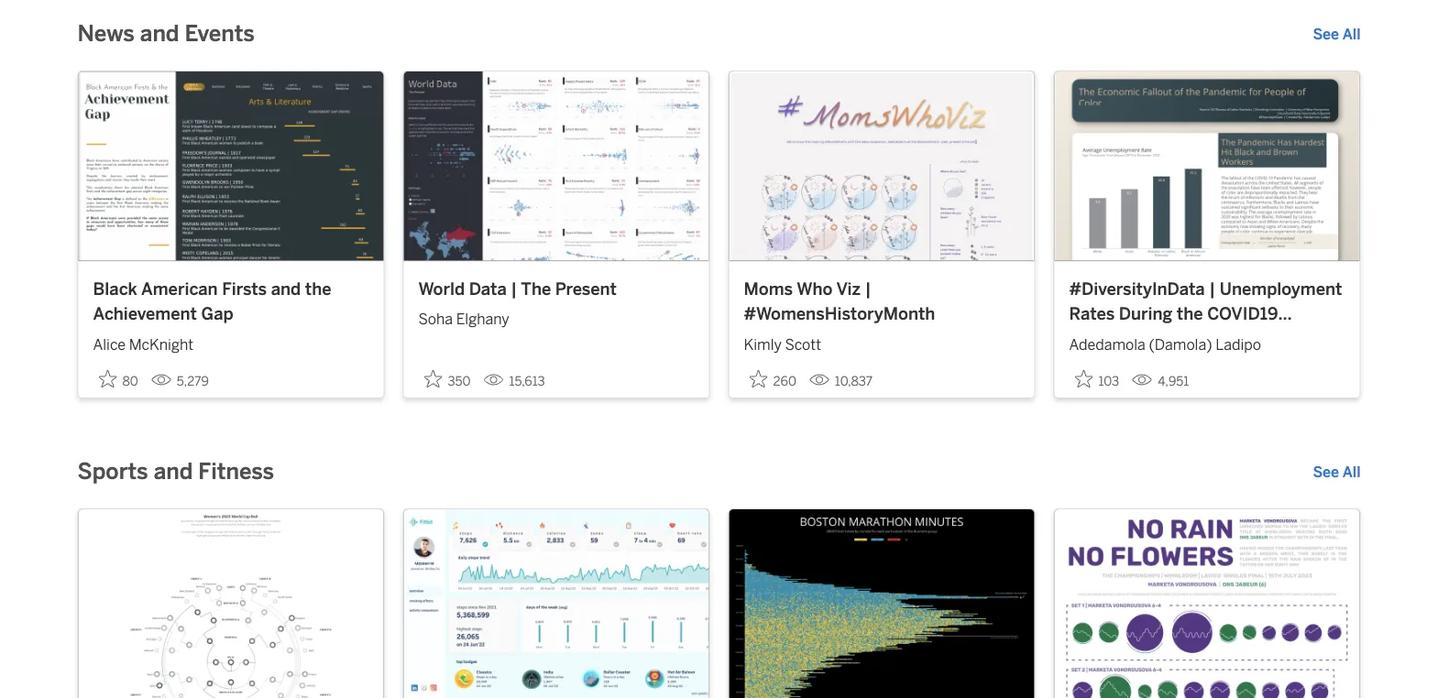 Task type: describe. For each thing, give the bounding box(es) containing it.
350
[[448, 373, 471, 389]]

and inside black american firsts and the achievement gap
[[271, 279, 301, 299]]

Add Favorite button
[[93, 364, 144, 394]]

data
[[469, 279, 507, 299]]

soha elghany link
[[419, 301, 695, 331]]

the inside #diversityindata | unemployment rates during the covid19 pandemic
[[1177, 304, 1203, 324]]

mcknight
[[129, 336, 194, 354]]

alice mcknight link
[[93, 327, 369, 356]]

| inside #diversityindata | unemployment rates during the covid19 pandemic
[[1210, 279, 1216, 299]]

fitness
[[198, 459, 274, 485]]

see all news and events element
[[1313, 23, 1361, 45]]

who
[[797, 279, 833, 299]]

world
[[419, 279, 465, 299]]

all for news and events
[[1343, 25, 1361, 42]]

during
[[1119, 304, 1173, 324]]

kimly
[[744, 336, 782, 354]]

pandemic
[[1069, 329, 1149, 349]]

moms
[[744, 279, 793, 299]]

world data | the present link
[[419, 276, 695, 301]]

kimly scott
[[744, 336, 822, 354]]

news and events heading
[[77, 19, 255, 48]]

see all link for news and events
[[1313, 23, 1361, 45]]

black
[[93, 279, 137, 299]]

viz
[[837, 279, 861, 299]]

firsts
[[222, 279, 267, 299]]

soha elghany
[[419, 311, 510, 328]]

Add Favorite button
[[419, 364, 476, 394]]

black american firsts and the achievement gap
[[93, 279, 331, 324]]

see all link for sports and fitness
[[1313, 461, 1361, 483]]

the
[[521, 279, 551, 299]]

see all for sports and fitness
[[1313, 463, 1361, 481]]

10,837
[[835, 373, 873, 389]]

(damola)
[[1149, 336, 1213, 354]]

moms who viz | #womenshistorymonth
[[744, 279, 936, 324]]

260
[[773, 373, 797, 389]]

80
[[122, 373, 138, 389]]

covid19
[[1208, 304, 1279, 324]]

alice
[[93, 336, 126, 354]]

ladipo
[[1216, 336, 1262, 354]]

news
[[77, 20, 135, 47]]

all for sports and fitness
[[1343, 463, 1361, 481]]

moms who viz | #womenshistorymonth link
[[744, 276, 1020, 327]]

#diversityindata | unemployment rates during the covid19 pandemic
[[1069, 279, 1343, 349]]



Task type: vqa. For each thing, say whether or not it's contained in the screenshot.
Salesforce Logo
no



Task type: locate. For each thing, give the bounding box(es) containing it.
1 vertical spatial see all link
[[1313, 461, 1361, 483]]

0 vertical spatial all
[[1343, 25, 1361, 42]]

and for events
[[140, 20, 179, 47]]

sports and fitness
[[77, 459, 274, 485]]

and for fitness
[[154, 459, 193, 485]]

1 vertical spatial the
[[1177, 304, 1203, 324]]

0 vertical spatial see all
[[1313, 25, 1361, 42]]

sports
[[77, 459, 148, 485]]

| inside moms who viz | #womenshistorymonth
[[865, 279, 871, 299]]

see all link
[[1313, 23, 1361, 45], [1313, 461, 1361, 483]]

0 vertical spatial see
[[1313, 25, 1340, 42]]

and
[[140, 20, 179, 47], [271, 279, 301, 299], [154, 459, 193, 485]]

black american firsts and the achievement gap link
[[93, 276, 369, 327]]

2 see from the top
[[1313, 463, 1340, 481]]

and right firsts
[[271, 279, 301, 299]]

1 vertical spatial see
[[1313, 463, 1340, 481]]

0 horizontal spatial the
[[305, 279, 331, 299]]

1 all from the top
[[1343, 25, 1361, 42]]

all
[[1343, 25, 1361, 42], [1343, 463, 1361, 481]]

scott
[[785, 336, 822, 354]]

2 all from the top
[[1343, 463, 1361, 481]]

| left the
[[511, 279, 517, 299]]

|
[[511, 279, 517, 299], [865, 279, 871, 299], [1210, 279, 1216, 299]]

0 vertical spatial see all link
[[1313, 23, 1361, 45]]

1 vertical spatial all
[[1343, 463, 1361, 481]]

the up adedamola (damola) ladipo link
[[1177, 304, 1203, 324]]

Add Favorite button
[[744, 364, 802, 394]]

2 see all from the top
[[1313, 463, 1361, 481]]

see all
[[1313, 25, 1361, 42], [1313, 463, 1361, 481]]

0 vertical spatial and
[[140, 20, 179, 47]]

and right 'news'
[[140, 20, 179, 47]]

103
[[1099, 373, 1120, 389]]

world data | the present
[[419, 279, 617, 299]]

1 vertical spatial and
[[271, 279, 301, 299]]

| up covid19
[[1210, 279, 1216, 299]]

| inside world data | the present link
[[511, 279, 517, 299]]

american
[[141, 279, 218, 299]]

5,279
[[177, 373, 209, 389]]

1 horizontal spatial |
[[865, 279, 871, 299]]

0 horizontal spatial |
[[511, 279, 517, 299]]

events
[[185, 20, 255, 47]]

1 vertical spatial see all
[[1313, 463, 1361, 481]]

4,951 views element
[[1125, 366, 1197, 396]]

see for sports and fitness
[[1313, 463, 1340, 481]]

15,613 views element
[[476, 366, 552, 396]]

the inside black american firsts and the achievement gap
[[305, 279, 331, 299]]

2 vertical spatial and
[[154, 459, 193, 485]]

unemployment
[[1220, 279, 1343, 299]]

see
[[1313, 25, 1340, 42], [1313, 463, 1340, 481]]

kimly scott link
[[744, 327, 1020, 356]]

10,837 views element
[[802, 366, 880, 396]]

2 | from the left
[[865, 279, 871, 299]]

2 horizontal spatial |
[[1210, 279, 1216, 299]]

see for news and events
[[1313, 25, 1340, 42]]

0 vertical spatial the
[[305, 279, 331, 299]]

5,279 views element
[[144, 366, 216, 396]]

1 see from the top
[[1313, 25, 1340, 42]]

sports and fitness heading
[[77, 457, 274, 487]]

achievement
[[93, 304, 197, 324]]

the
[[305, 279, 331, 299], [1177, 304, 1203, 324]]

1 see all link from the top
[[1313, 23, 1361, 45]]

alice mcknight
[[93, 336, 194, 354]]

1 see all from the top
[[1313, 25, 1361, 42]]

gap
[[201, 304, 233, 324]]

and right sports
[[154, 459, 193, 485]]

soha
[[419, 311, 453, 328]]

elghany
[[456, 311, 510, 328]]

workbook thumbnail image
[[78, 71, 384, 261], [404, 71, 709, 261], [729, 71, 1035, 261], [1055, 71, 1360, 261], [78, 510, 384, 699], [404, 510, 709, 699], [729, 510, 1035, 699], [1055, 510, 1360, 699]]

#diversityindata | unemployment rates during the covid19 pandemic link
[[1069, 276, 1345, 349]]

| right "viz"
[[865, 279, 871, 299]]

adedamola
[[1069, 336, 1146, 354]]

15,613
[[509, 373, 545, 389]]

Add Favorite button
[[1069, 364, 1125, 394]]

see all sports and fitness element
[[1313, 461, 1361, 483]]

1 | from the left
[[511, 279, 517, 299]]

1 horizontal spatial the
[[1177, 304, 1203, 324]]

rates
[[1069, 304, 1115, 324]]

present
[[555, 279, 617, 299]]

#diversityindata
[[1069, 279, 1205, 299]]

#womenshistorymonth
[[744, 304, 936, 324]]

4,951
[[1158, 373, 1189, 389]]

2 see all link from the top
[[1313, 461, 1361, 483]]

adedamola (damola) ladipo link
[[1069, 327, 1345, 356]]

see all for news and events
[[1313, 25, 1361, 42]]

the right firsts
[[305, 279, 331, 299]]

3 | from the left
[[1210, 279, 1216, 299]]

news and events
[[77, 20, 255, 47]]

adedamola (damola) ladipo
[[1069, 336, 1262, 354]]



